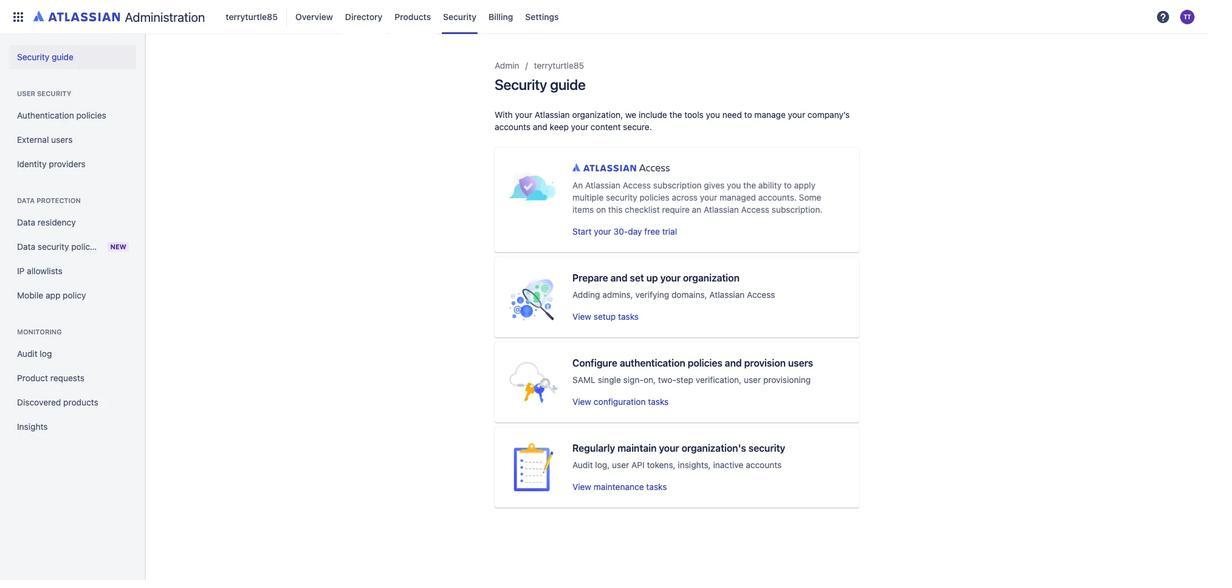 Task type: vqa. For each thing, say whether or not it's contained in the screenshot.
JIRA SERVICE MANAGEMENT HTTPS://NELSONB.ATLASSIAN.NET
no



Task type: describe. For each thing, give the bounding box(es) containing it.
gives
[[704, 180, 725, 190]]

security up authentication policies
[[37, 89, 71, 97]]

atlassian up multiple
[[586, 180, 621, 190]]

monitoring
[[17, 328, 62, 336]]

tokens,
[[647, 460, 676, 470]]

mobile app policy link
[[10, 283, 136, 308]]

subscription.
[[772, 204, 823, 215]]

policies inside authentication policies link
[[76, 110, 106, 120]]

on,
[[644, 375, 656, 385]]

multiple
[[573, 192, 604, 202]]

user security
[[17, 89, 71, 97]]

0 vertical spatial access
[[623, 180, 651, 190]]

audit log link
[[10, 342, 136, 366]]

regularly
[[573, 443, 616, 454]]

overview link
[[292, 7, 337, 26]]

accounts.
[[759, 192, 797, 202]]

appswitcher icon image
[[11, 9, 26, 24]]

saml
[[573, 375, 596, 385]]

your inside the an atlassian access subscription gives you the ability to apply multiple security policies across your managed accounts. some items on this checklist require an atlassian access subscription.
[[700, 192, 718, 202]]

single
[[598, 375, 621, 385]]

items
[[573, 204, 594, 215]]

help icon image
[[1157, 9, 1171, 24]]

authentication policies link
[[10, 103, 136, 128]]

inactive
[[714, 460, 744, 470]]

requests
[[50, 373, 85, 383]]

your inside "prepare and set up your organization adding admins, verifying domains, atlassian access"
[[661, 272, 681, 283]]

security link
[[440, 7, 480, 26]]

0 vertical spatial audit
[[17, 348, 37, 359]]

configuration
[[594, 396, 646, 407]]

the for include
[[670, 109, 683, 120]]

security down residency
[[38, 241, 69, 252]]

global navigation element
[[7, 0, 1153, 34]]

across
[[672, 192, 698, 202]]

admin
[[495, 60, 520, 71]]

view maintenance tasks
[[573, 482, 667, 492]]

terryturtle85 inside global navigation element
[[226, 11, 278, 22]]

identity providers
[[17, 159, 86, 169]]

verifying
[[636, 289, 670, 300]]

with your atlassian organization, we include the tools you need to manage your company's accounts and keep your content secure.
[[495, 109, 850, 132]]

external users link
[[10, 128, 136, 152]]

log,
[[596, 460, 610, 470]]

toggle navigation image
[[134, 49, 161, 73]]

ip allowlists link
[[10, 259, 136, 283]]

identity providers link
[[10, 152, 136, 176]]

admins,
[[603, 289, 634, 300]]

residency
[[38, 217, 76, 227]]

account image
[[1181, 9, 1195, 24]]

content
[[591, 122, 621, 132]]

policies inside the an atlassian access subscription gives you the ability to apply multiple security policies across your managed accounts. some items on this checklist require an atlassian access subscription.
[[640, 192, 670, 202]]

insights link
[[10, 415, 136, 439]]

with
[[495, 109, 513, 120]]

set
[[630, 272, 644, 283]]

sign-
[[624, 375, 644, 385]]

keep
[[550, 122, 569, 132]]

and inside with your atlassian organization, we include the tools you need to manage your company's accounts and keep your content secure.
[[533, 122, 548, 132]]

data security policies
[[17, 241, 101, 252]]

atlassian inside "prepare and set up your organization adding admins, verifying domains, atlassian access"
[[710, 289, 745, 300]]

subscription
[[654, 180, 702, 190]]

access inside "prepare and set up your organization adding admins, verifying domains, atlassian access"
[[747, 289, 776, 300]]

day
[[628, 226, 642, 237]]

discovered products link
[[10, 390, 136, 415]]

security guide inside 'link'
[[17, 52, 74, 62]]

tools
[[685, 109, 704, 120]]

this
[[609, 204, 623, 215]]

1 horizontal spatial terryturtle85
[[534, 60, 584, 71]]

tasks for authentication
[[648, 396, 669, 407]]

data residency
[[17, 217, 76, 227]]

start your 30-day free trial
[[573, 226, 677, 237]]

policy
[[63, 290, 86, 300]]

view for regularly maintain your organization's security
[[573, 482, 592, 492]]

maintenance
[[594, 482, 644, 492]]

organization's
[[682, 443, 747, 454]]

1 vertical spatial access
[[742, 204, 770, 215]]

managed
[[720, 192, 756, 202]]

an
[[573, 180, 583, 190]]

setup
[[594, 311, 616, 322]]

to inside the an atlassian access subscription gives you the ability to apply multiple security policies across your managed accounts. some items on this checklist require an atlassian access subscription.
[[784, 180, 792, 190]]

product requests
[[17, 373, 85, 383]]

data for data security policies
[[17, 241, 35, 252]]

policies inside configure authentication policies and provision users saml single sign-on, two-step verification, user provisioning
[[688, 358, 723, 368]]

an
[[692, 204, 702, 215]]

1 vertical spatial guide
[[550, 76, 586, 93]]

data for data residency
[[17, 217, 35, 227]]

prepare
[[573, 272, 609, 283]]

secure.
[[623, 122, 652, 132]]

guide inside 'link'
[[52, 52, 74, 62]]

discovered
[[17, 397, 61, 407]]

prepare and set up your organization adding admins, verifying domains, atlassian access
[[573, 272, 776, 300]]

users inside configure authentication policies and provision users saml single sign-on, two-step verification, user provisioning
[[789, 358, 814, 368]]

log
[[40, 348, 52, 359]]

you inside the an atlassian access subscription gives you the ability to apply multiple security policies across your managed accounts. some items on this checklist require an atlassian access subscription.
[[727, 180, 741, 190]]



Task type: locate. For each thing, give the bounding box(es) containing it.
1 horizontal spatial security guide
[[495, 76, 586, 93]]

terryturtle85
[[226, 11, 278, 22], [534, 60, 584, 71]]

terryturtle85 link
[[222, 7, 282, 26], [534, 58, 584, 73]]

you up managed
[[727, 180, 741, 190]]

on
[[597, 204, 606, 215]]

atlassian down managed
[[704, 204, 739, 215]]

api
[[632, 460, 645, 470]]

1 view from the top
[[573, 311, 592, 322]]

view down saml
[[573, 396, 592, 407]]

and left keep
[[533, 122, 548, 132]]

0 horizontal spatial user
[[612, 460, 630, 470]]

insights
[[17, 421, 48, 432]]

0 horizontal spatial to
[[745, 109, 753, 120]]

1 vertical spatial user
[[612, 460, 630, 470]]

security guide link
[[10, 45, 136, 69]]

to inside with your atlassian organization, we include the tools you need to manage your company's accounts and keep your content secure.
[[745, 109, 753, 120]]

view left maintenance
[[573, 482, 592, 492]]

data up data residency
[[17, 196, 35, 204]]

configure authentication policies and provision users saml single sign-on, two-step verification, user provisioning
[[573, 358, 814, 385]]

users down authentication policies
[[51, 134, 73, 145]]

1 vertical spatial users
[[789, 358, 814, 368]]

1 horizontal spatial to
[[784, 180, 792, 190]]

some
[[799, 192, 822, 202]]

overview
[[296, 11, 333, 22]]

directory link
[[342, 7, 386, 26]]

data up ip
[[17, 241, 35, 252]]

tasks for maintain
[[647, 482, 667, 492]]

0 vertical spatial users
[[51, 134, 73, 145]]

company's
[[808, 109, 850, 120]]

accounts
[[495, 122, 531, 132], [746, 460, 782, 470]]

1 vertical spatial tasks
[[648, 396, 669, 407]]

your
[[515, 109, 533, 120], [788, 109, 806, 120], [571, 122, 589, 132], [700, 192, 718, 202], [594, 226, 612, 237], [661, 272, 681, 283], [659, 443, 680, 454]]

security inside global navigation element
[[443, 11, 477, 22]]

domains,
[[672, 289, 708, 300]]

1 vertical spatial and
[[611, 272, 628, 283]]

your right 'up'
[[661, 272, 681, 283]]

your up tokens,
[[659, 443, 680, 454]]

maintain
[[618, 443, 657, 454]]

start
[[573, 226, 592, 237]]

2 vertical spatial view
[[573, 482, 592, 492]]

admin link
[[495, 58, 520, 73]]

1 vertical spatial security
[[17, 52, 49, 62]]

apply
[[795, 180, 816, 190]]

0 vertical spatial tasks
[[618, 311, 639, 322]]

security inside regularly maintain your organization's security audit log, user api tokens, insights, inactive accounts
[[749, 443, 786, 454]]

0 vertical spatial to
[[745, 109, 753, 120]]

3 data from the top
[[17, 241, 35, 252]]

0 vertical spatial security
[[443, 11, 477, 22]]

1 vertical spatial security guide
[[495, 76, 586, 93]]

the inside with your atlassian organization, we include the tools you need to manage your company's accounts and keep your content secure.
[[670, 109, 683, 120]]

and inside configure authentication policies and provision users saml single sign-on, two-step verification, user provisioning
[[725, 358, 742, 368]]

1 horizontal spatial security
[[443, 11, 477, 22]]

0 horizontal spatial terryturtle85 link
[[222, 7, 282, 26]]

tasks down on,
[[648, 396, 669, 407]]

your inside regularly maintain your organization's security audit log, user api tokens, insights, inactive accounts
[[659, 443, 680, 454]]

checklist
[[625, 204, 660, 215]]

policies down data residency link
[[71, 241, 101, 252]]

accounts inside with your atlassian organization, we include the tools you need to manage your company's accounts and keep your content secure.
[[495, 122, 531, 132]]

to right need
[[745, 109, 753, 120]]

2 horizontal spatial and
[[725, 358, 742, 368]]

2 vertical spatial data
[[17, 241, 35, 252]]

the inside the an atlassian access subscription gives you the ability to apply multiple security policies across your managed accounts. some items on this checklist require an atlassian access subscription.
[[744, 180, 756, 190]]

external users
[[17, 134, 73, 145]]

your right manage
[[788, 109, 806, 120]]

up
[[647, 272, 658, 283]]

0 vertical spatial terryturtle85 link
[[222, 7, 282, 26]]

0 vertical spatial you
[[706, 109, 721, 120]]

1 horizontal spatial terryturtle85 link
[[534, 58, 584, 73]]

products
[[63, 397, 98, 407]]

user down provision
[[744, 375, 761, 385]]

mobile
[[17, 290, 43, 300]]

0 horizontal spatial users
[[51, 134, 73, 145]]

0 horizontal spatial the
[[670, 109, 683, 120]]

1 vertical spatial to
[[784, 180, 792, 190]]

atlassian access image
[[573, 164, 670, 171]]

policies up verification,
[[688, 358, 723, 368]]

0 vertical spatial and
[[533, 122, 548, 132]]

2 data from the top
[[17, 217, 35, 227]]

user
[[17, 89, 35, 97]]

view for configure authentication policies and provision users
[[573, 396, 592, 407]]

0 horizontal spatial security
[[17, 52, 49, 62]]

0 horizontal spatial security guide
[[17, 52, 74, 62]]

identity
[[17, 159, 47, 169]]

include
[[639, 109, 668, 120]]

billing link
[[485, 7, 517, 26]]

audit inside regularly maintain your organization's security audit log, user api tokens, insights, inactive accounts
[[573, 460, 593, 470]]

external
[[17, 134, 49, 145]]

you
[[706, 109, 721, 120], [727, 180, 741, 190]]

organization,
[[572, 109, 623, 120]]

security guide up user security
[[17, 52, 74, 62]]

settings link
[[522, 7, 563, 26]]

provision
[[745, 358, 786, 368]]

configure
[[573, 358, 618, 368]]

view down 'adding'
[[573, 311, 592, 322]]

to up accounts.
[[784, 180, 792, 190]]

and up verification,
[[725, 358, 742, 368]]

security inside 'link'
[[17, 52, 49, 62]]

0 horizontal spatial and
[[533, 122, 548, 132]]

1 vertical spatial audit
[[573, 460, 593, 470]]

verification,
[[696, 375, 742, 385]]

user inside configure authentication policies and provision users saml single sign-on, two-step verification, user provisioning
[[744, 375, 761, 385]]

administration
[[125, 9, 205, 24]]

2 view from the top
[[573, 396, 592, 407]]

organization
[[683, 272, 740, 283]]

product
[[17, 373, 48, 383]]

0 horizontal spatial terryturtle85
[[226, 11, 278, 22]]

view setup tasks link
[[573, 311, 639, 322]]

0 horizontal spatial audit
[[17, 348, 37, 359]]

2 vertical spatial security
[[495, 76, 547, 93]]

0 horizontal spatial accounts
[[495, 122, 531, 132]]

1 horizontal spatial accounts
[[746, 460, 782, 470]]

billing
[[489, 11, 513, 22]]

0 vertical spatial the
[[670, 109, 683, 120]]

accounts down with on the top of the page
[[495, 122, 531, 132]]

and inside "prepare and set up your organization adding admins, verifying domains, atlassian access"
[[611, 272, 628, 283]]

and up admins,
[[611, 272, 628, 283]]

administration banner
[[0, 0, 1209, 34]]

1 vertical spatial view
[[573, 396, 592, 407]]

allowlists
[[27, 266, 63, 276]]

1 vertical spatial terryturtle85
[[534, 60, 584, 71]]

atlassian inside with your atlassian organization, we include the tools you need to manage your company's accounts and keep your content secure.
[[535, 109, 570, 120]]

your down gives in the right top of the page
[[700, 192, 718, 202]]

ip allowlists
[[17, 266, 63, 276]]

security up the this
[[606, 192, 638, 202]]

1 data from the top
[[17, 196, 35, 204]]

0 vertical spatial view
[[573, 311, 592, 322]]

the for you
[[744, 180, 756, 190]]

access
[[623, 180, 651, 190], [742, 204, 770, 215], [747, 289, 776, 300]]

user left api
[[612, 460, 630, 470]]

user inside regularly maintain your organization's security audit log, user api tokens, insights, inactive accounts
[[612, 460, 630, 470]]

security guide down the "admin" link
[[495, 76, 586, 93]]

your right with on the top of the page
[[515, 109, 533, 120]]

insights,
[[678, 460, 711, 470]]

view setup tasks
[[573, 311, 639, 322]]

1 vertical spatial data
[[17, 217, 35, 227]]

atlassian down organization
[[710, 289, 745, 300]]

your left 30-
[[594, 226, 612, 237]]

0 vertical spatial terryturtle85
[[226, 11, 278, 22]]

2 horizontal spatial security
[[495, 76, 547, 93]]

data for data protection
[[17, 196, 35, 204]]

1 horizontal spatial you
[[727, 180, 741, 190]]

audit log
[[17, 348, 52, 359]]

regularly maintain your organization's security audit log, user api tokens, insights, inactive accounts
[[573, 443, 786, 470]]

products link
[[391, 7, 435, 26]]

mobile app policy
[[17, 290, 86, 300]]

discovered products
[[17, 397, 98, 407]]

1 vertical spatial terryturtle85 link
[[534, 58, 584, 73]]

tasks for and
[[618, 311, 639, 322]]

guide up the organization, in the top of the page
[[550, 76, 586, 93]]

atlassian
[[535, 109, 570, 120], [586, 180, 621, 190], [704, 204, 739, 215], [710, 289, 745, 300]]

to
[[745, 109, 753, 120], [784, 180, 792, 190]]

view configuration tasks
[[573, 396, 669, 407]]

0 vertical spatial security guide
[[17, 52, 74, 62]]

guide up user security
[[52, 52, 74, 62]]

your inside button
[[594, 226, 612, 237]]

app
[[46, 290, 60, 300]]

security inside the an atlassian access subscription gives you the ability to apply multiple security policies across your managed accounts. some items on this checklist require an atlassian access subscription.
[[606, 192, 638, 202]]

two-
[[658, 375, 677, 385]]

atlassian image
[[33, 9, 120, 23], [33, 9, 120, 23]]

1 horizontal spatial and
[[611, 272, 628, 283]]

manage
[[755, 109, 786, 120]]

1 horizontal spatial guide
[[550, 76, 586, 93]]

view configuration tasks link
[[573, 396, 669, 407]]

users
[[51, 134, 73, 145], [789, 358, 814, 368]]

adding
[[573, 289, 600, 300]]

you right tools
[[706, 109, 721, 120]]

security left billing
[[443, 11, 477, 22]]

an atlassian access subscription gives you the ability to apply multiple security policies across your managed accounts. some items on this checklist require an atlassian access subscription.
[[573, 180, 823, 215]]

3 view from the top
[[573, 482, 592, 492]]

1 vertical spatial accounts
[[746, 460, 782, 470]]

0 vertical spatial guide
[[52, 52, 74, 62]]

the left tools
[[670, 109, 683, 120]]

start your 30-day free trial button
[[573, 226, 677, 238]]

users up provisioning
[[789, 358, 814, 368]]

30-
[[614, 226, 628, 237]]

we
[[626, 109, 637, 120]]

the
[[670, 109, 683, 120], [744, 180, 756, 190]]

new
[[110, 243, 126, 251]]

0 horizontal spatial guide
[[52, 52, 74, 62]]

the up managed
[[744, 180, 756, 190]]

audit
[[17, 348, 37, 359], [573, 460, 593, 470]]

1 horizontal spatial user
[[744, 375, 761, 385]]

security right organization's
[[749, 443, 786, 454]]

settings
[[526, 11, 559, 22]]

data left residency
[[17, 217, 35, 227]]

policies
[[76, 110, 106, 120], [640, 192, 670, 202], [71, 241, 101, 252], [688, 358, 723, 368]]

policies up external users link
[[76, 110, 106, 120]]

tasks down tokens,
[[647, 482, 667, 492]]

accounts inside regularly maintain your organization's security audit log, user api tokens, insights, inactive accounts
[[746, 460, 782, 470]]

providers
[[49, 159, 86, 169]]

1 horizontal spatial users
[[789, 358, 814, 368]]

2 vertical spatial and
[[725, 358, 742, 368]]

0 vertical spatial data
[[17, 196, 35, 204]]

1 horizontal spatial audit
[[573, 460, 593, 470]]

authentication
[[620, 358, 686, 368]]

ip
[[17, 266, 25, 276]]

view maintenance tasks link
[[573, 482, 667, 492]]

you inside with your atlassian organization, we include the tools you need to manage your company's accounts and keep your content secure.
[[706, 109, 721, 120]]

ability
[[759, 180, 782, 190]]

atlassian up keep
[[535, 109, 570, 120]]

data residency link
[[10, 210, 136, 235]]

1 horizontal spatial the
[[744, 180, 756, 190]]

terryturtle85 link inside global navigation element
[[222, 7, 282, 26]]

0 vertical spatial accounts
[[495, 122, 531, 132]]

0 vertical spatial user
[[744, 375, 761, 385]]

1 vertical spatial the
[[744, 180, 756, 190]]

security up user
[[17, 52, 49, 62]]

policies up checklist
[[640, 192, 670, 202]]

and
[[533, 122, 548, 132], [611, 272, 628, 283], [725, 358, 742, 368]]

accounts right the inactive
[[746, 460, 782, 470]]

2 vertical spatial access
[[747, 289, 776, 300]]

audit left log,
[[573, 460, 593, 470]]

authentication
[[17, 110, 74, 120]]

audit left log
[[17, 348, 37, 359]]

tasks right setup
[[618, 311, 639, 322]]

view for prepare and set up your organization
[[573, 311, 592, 322]]

2 vertical spatial tasks
[[647, 482, 667, 492]]

0 horizontal spatial you
[[706, 109, 721, 120]]

your right keep
[[571, 122, 589, 132]]

security down the "admin" link
[[495, 76, 547, 93]]

1 vertical spatial you
[[727, 180, 741, 190]]

free
[[645, 226, 660, 237]]



